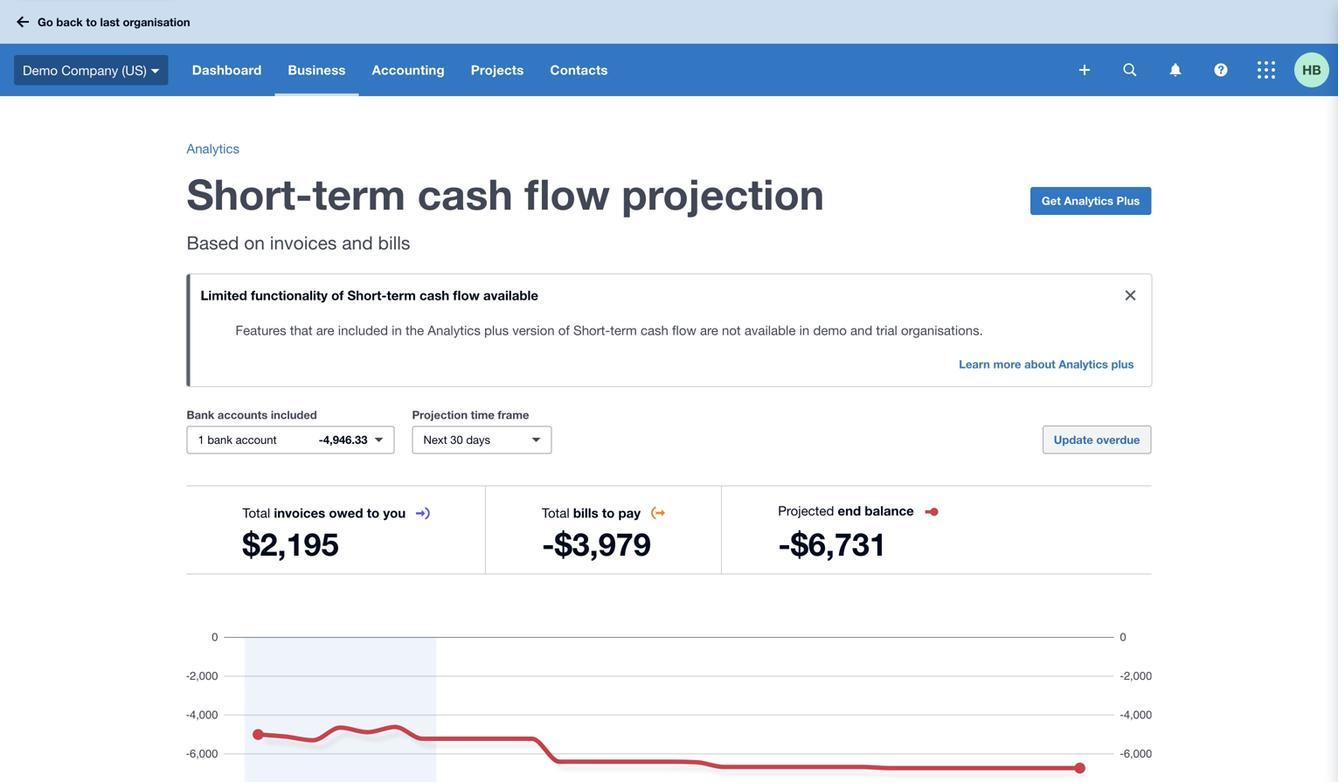 Task type: vqa. For each thing, say whether or not it's contained in the screenshot.
of the following month inside the button
no



Task type: describe. For each thing, give the bounding box(es) containing it.
hb button
[[1294, 44, 1338, 96]]

1 vertical spatial term
[[387, 288, 416, 303]]

-$6,731
[[778, 525, 887, 563]]

4,946.33
[[323, 433, 368, 447]]

limited functionality of short-term cash flow available
[[201, 288, 538, 303]]

dashboard link
[[179, 44, 275, 96]]

next 30 days button
[[412, 426, 552, 454]]

total for $3,979
[[542, 505, 570, 520]]

business button
[[275, 44, 359, 96]]

days
[[466, 433, 490, 447]]

demo company (us)
[[23, 62, 147, 78]]

business
[[288, 62, 346, 78]]

on
[[244, 232, 265, 253]]

the
[[406, 323, 424, 338]]

account
[[236, 433, 277, 447]]

owed
[[329, 505, 363, 521]]

plus
[[1117, 194, 1140, 208]]

limited
[[201, 288, 247, 303]]

and inside limited functionality of short-term cash flow available status
[[850, 323, 873, 338]]

1 horizontal spatial of
[[558, 323, 570, 338]]

based
[[187, 232, 239, 253]]

0 vertical spatial of
[[331, 288, 344, 303]]

accounting
[[372, 62, 445, 78]]

- inside "total bills to pay -$3,979"
[[542, 525, 555, 563]]

2 vertical spatial cash
[[641, 323, 669, 338]]

analytics right the
[[428, 323, 481, 338]]

projects
[[471, 62, 524, 78]]

0 vertical spatial bills
[[378, 232, 410, 253]]

close image
[[1113, 278, 1148, 313]]

2 vertical spatial flow
[[672, 323, 696, 338]]

total invoices owed to you $2,195
[[243, 505, 406, 563]]

2 vertical spatial term
[[610, 323, 637, 338]]

go back to last organisation link
[[10, 6, 201, 37]]

projects button
[[458, 44, 537, 96]]

time
[[471, 408, 495, 422]]

to for -
[[602, 505, 615, 521]]

based on invoices and bills
[[187, 232, 410, 253]]

overdue
[[1096, 433, 1140, 446]]

learn
[[959, 357, 990, 371]]

more
[[993, 357, 1021, 371]]

bills inside "total bills to pay -$3,979"
[[573, 505, 598, 521]]

last
[[100, 15, 120, 29]]

to for organisation
[[86, 15, 97, 29]]

1
[[198, 433, 204, 447]]

total for $2,195
[[243, 505, 270, 520]]

go
[[38, 15, 53, 29]]

30
[[450, 433, 463, 447]]

included inside limited functionality of short-term cash flow available status
[[338, 323, 388, 338]]

1 vertical spatial flow
[[453, 288, 480, 303]]

organisations.
[[901, 323, 983, 338]]

banner containing dashboard
[[0, 0, 1338, 96]]

projected
[[778, 503, 834, 518]]

1 horizontal spatial short-
[[347, 288, 387, 303]]

end
[[838, 503, 861, 519]]

$2,195
[[243, 525, 339, 563]]

you
[[383, 505, 406, 521]]

about
[[1024, 357, 1056, 371]]

not
[[722, 323, 741, 338]]

demo
[[813, 323, 847, 338]]

functionality
[[251, 288, 328, 303]]

svg image inside go back to last organisation link
[[17, 16, 29, 28]]

limited functionality of short-term cash flow available status
[[187, 274, 1152, 386]]

2 vertical spatial short-
[[573, 323, 610, 338]]

learn more about analytics plus link
[[949, 351, 1145, 379]]

2 horizontal spatial svg image
[[1170, 63, 1181, 76]]

$3,979
[[555, 525, 651, 563]]

0 vertical spatial and
[[342, 232, 373, 253]]

organisation
[[123, 15, 190, 29]]



Task type: locate. For each thing, give the bounding box(es) containing it.
0 vertical spatial cash
[[417, 169, 513, 219]]

included
[[338, 323, 388, 338], [271, 408, 317, 422]]

bills up $3,979 on the left bottom of the page
[[573, 505, 598, 521]]

short- up on at the top
[[187, 169, 313, 219]]

1 in from the left
[[392, 323, 402, 338]]

0 horizontal spatial included
[[271, 408, 317, 422]]

1 vertical spatial included
[[271, 408, 317, 422]]

accounts
[[218, 408, 268, 422]]

0 horizontal spatial -
[[319, 433, 323, 447]]

1 are from the left
[[316, 323, 334, 338]]

short-
[[187, 169, 313, 219], [347, 288, 387, 303], [573, 323, 610, 338]]

to left you
[[367, 505, 379, 521]]

pay
[[618, 505, 641, 521]]

-
[[319, 433, 323, 447], [542, 525, 555, 563], [778, 525, 791, 563]]

1 horizontal spatial total
[[542, 505, 570, 520]]

1 vertical spatial of
[[558, 323, 570, 338]]

next 30 days
[[423, 433, 490, 447]]

analytics link
[[187, 141, 240, 156]]

1 horizontal spatial to
[[367, 505, 379, 521]]

projection
[[622, 169, 824, 219]]

2 horizontal spatial to
[[602, 505, 615, 521]]

0 horizontal spatial svg image
[[17, 16, 29, 28]]

get analytics plus
[[1042, 194, 1140, 208]]

2 are from the left
[[700, 323, 718, 338]]

bills up limited functionality of short-term cash flow available
[[378, 232, 410, 253]]

1 vertical spatial bills
[[573, 505, 598, 521]]

hb
[[1302, 62, 1321, 78]]

analytics right get
[[1064, 194, 1113, 208]]

flow
[[525, 169, 610, 219], [453, 288, 480, 303], [672, 323, 696, 338]]

dashboard
[[192, 62, 262, 78]]

projection time frame
[[412, 408, 529, 422]]

short-term cash flow projection
[[187, 169, 824, 219]]

1 horizontal spatial bills
[[573, 505, 598, 521]]

to left pay
[[602, 505, 615, 521]]

0 horizontal spatial available
[[483, 288, 538, 303]]

svg image
[[1258, 61, 1275, 79], [1124, 63, 1137, 76], [1214, 63, 1228, 76], [1079, 65, 1090, 75]]

trial
[[876, 323, 898, 338]]

total up $3,979 on the left bottom of the page
[[542, 505, 570, 520]]

-4,946.33
[[319, 433, 368, 447]]

0 horizontal spatial to
[[86, 15, 97, 29]]

0 horizontal spatial short-
[[187, 169, 313, 219]]

get
[[1042, 194, 1061, 208]]

1 horizontal spatial plus
[[1111, 357, 1134, 371]]

1 vertical spatial plus
[[1111, 357, 1134, 371]]

are
[[316, 323, 334, 338], [700, 323, 718, 338]]

are right that
[[316, 323, 334, 338]]

analytics
[[187, 141, 240, 156], [1064, 194, 1113, 208], [428, 323, 481, 338], [1059, 357, 1108, 371]]

next
[[423, 433, 447, 447]]

1 vertical spatial available
[[745, 323, 796, 338]]

banner
[[0, 0, 1338, 96]]

included down limited functionality of short-term cash flow available
[[338, 323, 388, 338]]

invoices up the $2,195
[[274, 505, 325, 521]]

2 horizontal spatial flow
[[672, 323, 696, 338]]

features
[[236, 323, 286, 338]]

1 vertical spatial short-
[[347, 288, 387, 303]]

plus left version
[[484, 323, 509, 338]]

0 vertical spatial plus
[[484, 323, 509, 338]]

total bills to pay -$3,979
[[542, 505, 651, 563]]

of right version
[[558, 323, 570, 338]]

bills
[[378, 232, 410, 253], [573, 505, 598, 521]]

are left not
[[700, 323, 718, 338]]

to left last
[[86, 15, 97, 29]]

analytics down dashboard link
[[187, 141, 240, 156]]

term
[[313, 169, 406, 219], [387, 288, 416, 303], [610, 323, 637, 338]]

0 vertical spatial available
[[483, 288, 538, 303]]

0 horizontal spatial bills
[[378, 232, 410, 253]]

total inside "total bills to pay -$3,979"
[[542, 505, 570, 520]]

to inside banner
[[86, 15, 97, 29]]

0 vertical spatial invoices
[[270, 232, 337, 253]]

and up limited functionality of short-term cash flow available
[[342, 232, 373, 253]]

1 horizontal spatial flow
[[525, 169, 610, 219]]

short- right version
[[573, 323, 610, 338]]

1 horizontal spatial are
[[700, 323, 718, 338]]

version
[[512, 323, 555, 338]]

bank
[[187, 408, 214, 422]]

demo
[[23, 62, 58, 78]]

update
[[1054, 433, 1093, 446]]

1 horizontal spatial svg image
[[151, 69, 160, 73]]

contacts
[[550, 62, 608, 78]]

cash
[[417, 169, 513, 219], [420, 288, 449, 303], [641, 323, 669, 338]]

to inside total invoices owed to you $2,195
[[367, 505, 379, 521]]

short- right functionality
[[347, 288, 387, 303]]

1 horizontal spatial included
[[338, 323, 388, 338]]

0 horizontal spatial total
[[243, 505, 270, 520]]

in left the
[[392, 323, 402, 338]]

invoices right on at the top
[[270, 232, 337, 253]]

to
[[86, 15, 97, 29], [367, 505, 379, 521], [602, 505, 615, 521]]

plus
[[484, 323, 509, 338], [1111, 357, 1134, 371]]

1 vertical spatial invoices
[[274, 505, 325, 521]]

available up version
[[483, 288, 538, 303]]

invoices inside total invoices owed to you $2,195
[[274, 505, 325, 521]]

company
[[61, 62, 118, 78]]

0 vertical spatial flow
[[525, 169, 610, 219]]

balance
[[865, 503, 914, 519]]

projection
[[412, 408, 468, 422]]

demo company (us) button
[[0, 44, 179, 96]]

projected end balance
[[778, 503, 914, 519]]

2 horizontal spatial -
[[778, 525, 791, 563]]

1 total from the left
[[243, 505, 270, 520]]

1 bank account
[[198, 433, 277, 447]]

update overdue button
[[1043, 426, 1152, 454]]

1 horizontal spatial in
[[799, 323, 810, 338]]

accounting button
[[359, 44, 458, 96]]

0 horizontal spatial and
[[342, 232, 373, 253]]

go back to last organisation
[[38, 15, 190, 29]]

- for -4,946.33
[[319, 433, 323, 447]]

2 total from the left
[[542, 505, 570, 520]]

contacts button
[[537, 44, 621, 96]]

learn more about analytics plus
[[959, 357, 1134, 371]]

1 vertical spatial cash
[[420, 288, 449, 303]]

of
[[331, 288, 344, 303], [558, 323, 570, 338]]

0 horizontal spatial of
[[331, 288, 344, 303]]

to inside "total bills to pay -$3,979"
[[602, 505, 615, 521]]

0 horizontal spatial are
[[316, 323, 334, 338]]

analytics right about
[[1059, 357, 1108, 371]]

- for -$6,731
[[778, 525, 791, 563]]

bank accounts included
[[187, 408, 317, 422]]

0 horizontal spatial flow
[[453, 288, 480, 303]]

invoices
[[270, 232, 337, 253], [274, 505, 325, 521]]

analytics inside button
[[1064, 194, 1113, 208]]

and left trial
[[850, 323, 873, 338]]

plus down close icon
[[1111, 357, 1134, 371]]

0 vertical spatial included
[[338, 323, 388, 338]]

1 horizontal spatial and
[[850, 323, 873, 338]]

svg image inside the demo company (us) popup button
[[151, 69, 160, 73]]

total inside total invoices owed to you $2,195
[[243, 505, 270, 520]]

1 vertical spatial and
[[850, 323, 873, 338]]

in left demo
[[799, 323, 810, 338]]

features that are included in the analytics plus version of short-term cash flow are not available in demo and trial organisations.
[[236, 323, 983, 338]]

1 horizontal spatial -
[[542, 525, 555, 563]]

of right functionality
[[331, 288, 344, 303]]

0 horizontal spatial plus
[[484, 323, 509, 338]]

available right not
[[745, 323, 796, 338]]

total up the $2,195
[[243, 505, 270, 520]]

back
[[56, 15, 83, 29]]

available
[[483, 288, 538, 303], [745, 323, 796, 338]]

in
[[392, 323, 402, 338], [799, 323, 810, 338]]

0 vertical spatial short-
[[187, 169, 313, 219]]

svg image
[[17, 16, 29, 28], [1170, 63, 1181, 76], [151, 69, 160, 73]]

2 in from the left
[[799, 323, 810, 338]]

0 horizontal spatial in
[[392, 323, 402, 338]]

frame
[[498, 408, 529, 422]]

that
[[290, 323, 313, 338]]

bank
[[207, 433, 233, 447]]

2 horizontal spatial short-
[[573, 323, 610, 338]]

included up account
[[271, 408, 317, 422]]

$6,731
[[791, 525, 887, 563]]

and
[[342, 232, 373, 253], [850, 323, 873, 338]]

update overdue
[[1054, 433, 1140, 446]]

total
[[243, 505, 270, 520], [542, 505, 570, 520]]

1 horizontal spatial available
[[745, 323, 796, 338]]

(us)
[[122, 62, 147, 78]]

get analytics plus button
[[1030, 187, 1151, 215]]

0 vertical spatial term
[[313, 169, 406, 219]]



